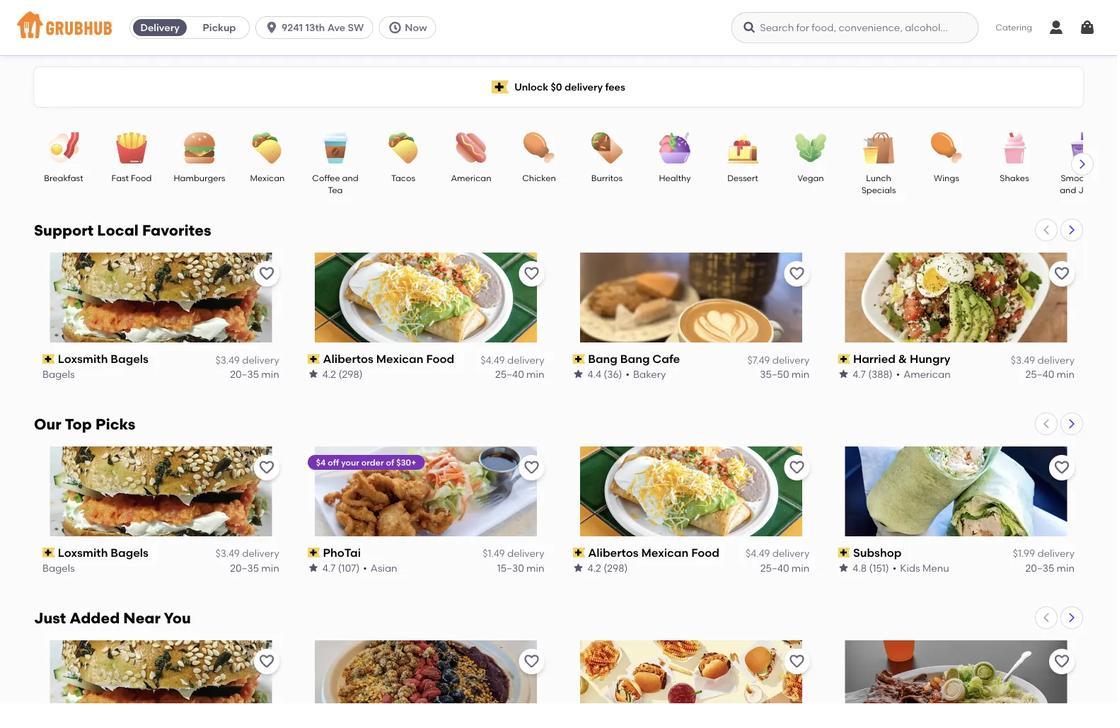 Task type: describe. For each thing, give the bounding box(es) containing it.
star icon image for subshop
[[838, 563, 850, 574]]

$1.49
[[483, 548, 505, 560]]

subscription pass image for bang
[[573, 354, 586, 364]]

delivery for harried & hungry logo
[[1038, 354, 1076, 366]]

svg image for 9241 13th ave sw
[[265, 21, 279, 35]]

smoothies and juices
[[1061, 173, 1106, 195]]

$3.49 delivery for picks
[[216, 548, 279, 560]]

0 vertical spatial alibertos mexican food
[[323, 352, 455, 366]]

now
[[405, 22, 427, 34]]

0 vertical spatial food
[[131, 173, 152, 183]]

(36)
[[604, 368, 623, 380]]

$1.99
[[1014, 548, 1036, 560]]

(298) for alibertos mexican food subscription pass icon
[[604, 562, 628, 574]]

$4
[[316, 457, 326, 468]]

bakery
[[634, 368, 666, 380]]

3 loxsmith bagels logo image from the top
[[50, 641, 272, 704]]

delivery for subshop logo
[[1038, 548, 1076, 560]]

our
[[34, 416, 61, 434]]

near
[[123, 609, 161, 628]]

caret left icon image for support local favorites
[[1042, 224, 1053, 236]]

loxsmith bagels for top
[[58, 546, 149, 560]]

wings image
[[923, 132, 972, 164]]

local
[[97, 222, 139, 240]]

order
[[362, 457, 384, 468]]

bagels up picks
[[111, 352, 149, 366]]

bagels up just
[[42, 562, 75, 574]]

1 svg image from the left
[[1049, 19, 1066, 36]]

1 horizontal spatial 25–40
[[761, 562, 790, 574]]

0 vertical spatial american
[[451, 173, 492, 183]]

0 horizontal spatial 25–40 min
[[496, 368, 545, 380]]

breakfast
[[44, 173, 83, 183]]

picks
[[96, 416, 136, 434]]

delivery for alibertos mexican food logo related to subscription pass image related to alibertos
[[508, 354, 545, 366]]

tacos image
[[379, 132, 428, 164]]

added
[[70, 609, 120, 628]]

pickup
[[203, 22, 236, 34]]

$7.49 delivery
[[748, 354, 810, 366]]

hamburgers
[[174, 173, 226, 183]]

$4.49 for alibertos mexican food logo related to alibertos mexican food subscription pass icon
[[746, 548, 771, 560]]

loxsmith for local
[[58, 352, 108, 366]]

healthy
[[659, 173, 691, 183]]

35–50
[[761, 368, 790, 380]]

(151)
[[870, 562, 890, 574]]

vegan image
[[787, 132, 836, 164]]

and for coffee and tea
[[342, 173, 359, 183]]

coffee and tea
[[312, 173, 359, 195]]

hungry
[[911, 352, 951, 366]]

delivery for loxsmith bagels logo related to favorites
[[242, 354, 279, 366]]

9241 13th ave sw button
[[256, 16, 379, 39]]

mexican for alibertos mexican food logo related to subscription pass image related to alibertos
[[376, 352, 424, 366]]

save this restaurant button for alibertos mexican food logo related to subscription pass image related to alibertos
[[519, 261, 545, 287]]

bagels up the our
[[42, 368, 75, 380]]

save this restaurant image for save this restaurant 'button' associated with mall of africa restaurant logo
[[1054, 653, 1071, 670]]

$3.49 for our top picks
[[216, 548, 240, 560]]

• kids menu
[[893, 562, 950, 574]]

save this restaurant button for first loxsmith bagels logo from the bottom
[[254, 649, 279, 675]]

burritos image
[[583, 132, 632, 164]]

4.2 for subscription pass image related to alibertos
[[323, 368, 336, 380]]

&
[[899, 352, 908, 366]]

loxsmith for top
[[58, 546, 108, 560]]

fees
[[606, 81, 626, 93]]

chicken
[[523, 173, 556, 183]]

2 horizontal spatial 25–40
[[1026, 368, 1055, 380]]

$7.49
[[748, 354, 771, 366]]

burritos
[[592, 173, 623, 183]]

4.7 (107)
[[323, 562, 360, 574]]

delivery for loxsmith bagels logo related to picks
[[242, 548, 279, 560]]

2 bang from the left
[[621, 352, 650, 366]]

shakes image
[[991, 132, 1040, 164]]

grubhub plus flag logo image
[[492, 80, 509, 94]]

star icon image for photai
[[308, 563, 319, 574]]

4.4 (36)
[[588, 368, 623, 380]]

4.4
[[588, 368, 602, 380]]

hamburgers image
[[175, 132, 224, 164]]

harried & hungry logo image
[[846, 253, 1068, 343]]

loxsmith bagels for local
[[58, 352, 149, 366]]

juices
[[1079, 185, 1106, 195]]

you
[[164, 609, 191, 628]]

caret left icon image for our top picks
[[1042, 418, 1053, 430]]

bang bang cafe
[[589, 352, 680, 366]]

subscription pass image for alibertos mexican food
[[573, 548, 586, 558]]

4.7 (388)
[[853, 368, 893, 380]]

2 svg image from the left
[[1080, 19, 1097, 36]]

coffee and tea image
[[311, 132, 360, 164]]

0 horizontal spatial 4.2 (298)
[[323, 368, 363, 380]]

cafe
[[653, 352, 680, 366]]

smoothies
[[1062, 173, 1105, 183]]

13th
[[306, 22, 325, 34]]

photai  logo image
[[315, 447, 537, 537]]

fast food
[[112, 173, 152, 183]]

9241 13th ave sw
[[282, 22, 364, 34]]

save this restaurant button for loxsmith bagels logo related to picks
[[254, 455, 279, 481]]

lunch specials
[[862, 173, 897, 195]]

specials
[[862, 185, 897, 195]]

menu
[[923, 562, 950, 574]]

• asian
[[363, 562, 398, 574]]

harried & hungry
[[854, 352, 951, 366]]

top
[[65, 416, 92, 434]]

4.7 for harried & hungry
[[853, 368, 866, 380]]

alibertos mexican food logo image for alibertos mexican food subscription pass icon
[[565, 447, 819, 537]]

tea
[[328, 185, 343, 195]]

fast
[[112, 173, 129, 183]]

Search for food, convenience, alcohol... search field
[[732, 12, 979, 43]]

4.8
[[853, 562, 867, 574]]

american image
[[447, 132, 496, 164]]

1 vertical spatial 4.2 (298)
[[588, 562, 628, 574]]

1 bang from the left
[[589, 352, 618, 366]]

harried
[[854, 352, 896, 366]]

favorites
[[142, 222, 211, 240]]

photai
[[323, 546, 361, 560]]

$0
[[551, 81, 563, 93]]

save this restaurant image for fit bar superfood cafe logo save this restaurant 'button'
[[524, 653, 541, 670]]

$3.49 delivery for favorites
[[216, 354, 279, 366]]

$4.49 delivery for alibertos mexican food logo related to alibertos mexican food subscription pass icon
[[746, 548, 810, 560]]

support local favorites
[[34, 222, 211, 240]]

delivery for alibertos mexican food logo related to alibertos mexican food subscription pass icon
[[773, 548, 810, 560]]



Task type: locate. For each thing, give the bounding box(es) containing it.
1 caret left icon image from the top
[[1042, 224, 1053, 236]]

save this restaurant button for subshop logo
[[1050, 455, 1076, 481]]

subscription pass image right $1.49 delivery
[[573, 548, 586, 558]]

lunch
[[867, 173, 892, 183]]

svg image
[[265, 21, 279, 35], [388, 21, 402, 35], [743, 21, 757, 35]]

save this restaurant button for 'shake shack logo'
[[785, 649, 810, 675]]

food
[[131, 173, 152, 183], [427, 352, 455, 366], [692, 546, 720, 560]]

1 vertical spatial loxsmith bagels
[[58, 546, 149, 560]]

save this restaurant image
[[258, 266, 275, 283], [524, 266, 541, 283], [789, 266, 806, 283], [258, 459, 275, 476], [524, 459, 541, 476], [789, 459, 806, 476], [789, 653, 806, 670]]

star icon image
[[308, 369, 319, 380], [573, 369, 584, 380], [838, 369, 850, 380], [308, 563, 319, 574], [573, 563, 584, 574], [838, 563, 850, 574]]

and inside coffee and tea
[[342, 173, 359, 183]]

0 vertical spatial (298)
[[339, 368, 363, 380]]

1 vertical spatial loxsmith bagels logo image
[[50, 447, 272, 537]]

4.2
[[323, 368, 336, 380], [588, 562, 602, 574]]

dessert
[[728, 173, 759, 183]]

1 subscription pass image from the left
[[42, 548, 55, 558]]

star icon image for bang bang cafe
[[573, 369, 584, 380]]

alibertos mexican food logo image for subscription pass image related to alibertos
[[299, 253, 553, 343]]

shake shack logo image
[[581, 641, 803, 704]]

• right (107)
[[363, 562, 367, 574]]

20–35 min for our top picks
[[230, 562, 279, 574]]

• down harried & hungry in the right of the page
[[897, 368, 901, 380]]

1 vertical spatial alibertos mexican food logo image
[[565, 447, 819, 537]]

1 horizontal spatial 4.2 (298)
[[588, 562, 628, 574]]

1 horizontal spatial svg image
[[388, 21, 402, 35]]

off
[[328, 457, 339, 468]]

• for bang bang cafe
[[626, 368, 630, 380]]

$4.49 delivery for alibertos mexican food logo related to subscription pass image related to alibertos
[[481, 354, 545, 366]]

20–35 for support local favorites
[[230, 368, 259, 380]]

0 vertical spatial and
[[342, 173, 359, 183]]

0 horizontal spatial bang
[[589, 352, 618, 366]]

2 loxsmith bagels from the top
[[58, 546, 149, 560]]

kids
[[901, 562, 921, 574]]

subscription pass image for loxsmith bagels
[[42, 548, 55, 558]]

1 vertical spatial (298)
[[604, 562, 628, 574]]

1 vertical spatial alibertos mexican food
[[589, 546, 720, 560]]

2 vertical spatial mexican
[[642, 546, 689, 560]]

0 horizontal spatial 25–40
[[496, 368, 524, 380]]

1 horizontal spatial (298)
[[604, 562, 628, 574]]

0 vertical spatial alibertos
[[323, 352, 374, 366]]

caret right icon image for just added near you
[[1067, 612, 1078, 624]]

0 horizontal spatial alibertos mexican food
[[323, 352, 455, 366]]

•
[[626, 368, 630, 380], [897, 368, 901, 380], [363, 562, 367, 574], [893, 562, 897, 574]]

just
[[34, 609, 66, 628]]

3 svg image from the left
[[743, 21, 757, 35]]

1 horizontal spatial american
[[904, 368, 951, 380]]

your
[[341, 457, 360, 468]]

1 horizontal spatial bang
[[621, 352, 650, 366]]

catering
[[996, 22, 1033, 32]]

0 horizontal spatial (298)
[[339, 368, 363, 380]]

(388)
[[869, 368, 893, 380]]

1 horizontal spatial alibertos
[[589, 546, 639, 560]]

caret right icon image for support local favorites
[[1067, 224, 1078, 236]]

loxsmith up our top picks
[[58, 352, 108, 366]]

1 vertical spatial $4.49
[[746, 548, 771, 560]]

• for photai
[[363, 562, 367, 574]]

save this restaurant button for fit bar superfood cafe logo
[[519, 649, 545, 675]]

unlock
[[515, 81, 549, 93]]

0 vertical spatial loxsmith bagels
[[58, 352, 149, 366]]

2 horizontal spatial subscription pass image
[[573, 548, 586, 558]]

20–35 min for support local favorites
[[230, 368, 279, 380]]

delivery
[[565, 81, 603, 93], [242, 354, 279, 366], [508, 354, 545, 366], [773, 354, 810, 366], [1038, 354, 1076, 366], [242, 548, 279, 560], [508, 548, 545, 560], [773, 548, 810, 560], [1038, 548, 1076, 560]]

$4.49 delivery
[[481, 354, 545, 366], [746, 548, 810, 560]]

• for harried & hungry
[[897, 368, 901, 380]]

save this restaurant button for the bang bang cafe logo
[[785, 261, 810, 287]]

1 horizontal spatial subscription pass image
[[308, 548, 320, 558]]

1 vertical spatial mexican
[[376, 352, 424, 366]]

1 horizontal spatial alibertos mexican food logo image
[[565, 447, 819, 537]]

0 horizontal spatial alibertos mexican food logo image
[[299, 253, 553, 343]]

2 svg image from the left
[[388, 21, 402, 35]]

loxsmith bagels logo image for picks
[[50, 447, 272, 537]]

smoothies and juices image
[[1059, 132, 1108, 164]]

1 horizontal spatial $4.49 delivery
[[746, 548, 810, 560]]

mexican image
[[243, 132, 292, 164]]

save this restaurant button for alibertos mexican food logo related to alibertos mexican food subscription pass icon
[[785, 455, 810, 481]]

$3.49 delivery
[[216, 354, 279, 366], [1012, 354, 1076, 366], [216, 548, 279, 560]]

and inside smoothies and juices
[[1061, 185, 1077, 195]]

0 vertical spatial caret left icon image
[[1042, 224, 1053, 236]]

subscription pass image for photai
[[308, 548, 320, 558]]

0 horizontal spatial $4.49
[[481, 354, 505, 366]]

0 horizontal spatial svg image
[[265, 21, 279, 35]]

food for subscription pass image related to alibertos
[[427, 352, 455, 366]]

coffee
[[312, 173, 340, 183]]

1 loxsmith bagels from the top
[[58, 352, 149, 366]]

(298)
[[339, 368, 363, 380], [604, 562, 628, 574]]

1 horizontal spatial 25–40 min
[[761, 562, 810, 574]]

american down hungry
[[904, 368, 951, 380]]

2 vertical spatial caret left icon image
[[1042, 612, 1053, 624]]

9241
[[282, 22, 303, 34]]

sw
[[348, 22, 364, 34]]

4.7 for photai
[[323, 562, 336, 574]]

food for alibertos mexican food subscription pass icon
[[692, 546, 720, 560]]

loxsmith bagels up picks
[[58, 352, 149, 366]]

0 vertical spatial mexican
[[250, 173, 285, 183]]

tacos
[[391, 173, 416, 183]]

delivery button
[[130, 16, 190, 39]]

subscription pass image for alibertos
[[308, 354, 320, 364]]

20–35
[[230, 368, 259, 380], [230, 562, 259, 574], [1026, 562, 1055, 574]]

1 loxsmith bagels logo image from the top
[[50, 253, 272, 343]]

0 horizontal spatial and
[[342, 173, 359, 183]]

0 horizontal spatial subscription pass image
[[42, 548, 55, 558]]

save this restaurant button for mall of africa restaurant logo
[[1050, 649, 1076, 675]]

loxsmith bagels logo image
[[50, 253, 272, 343], [50, 447, 272, 537], [50, 641, 272, 704]]

2 horizontal spatial mexican
[[642, 546, 689, 560]]

2 horizontal spatial 25–40 min
[[1026, 368, 1076, 380]]

ave
[[328, 22, 346, 34]]

1 horizontal spatial food
[[427, 352, 455, 366]]

• american
[[897, 368, 951, 380]]

1 horizontal spatial and
[[1061, 185, 1077, 195]]

1 vertical spatial $4.49 delivery
[[746, 548, 810, 560]]

0 horizontal spatial 4.7
[[323, 562, 336, 574]]

support
[[34, 222, 94, 240]]

0 vertical spatial loxsmith bagels logo image
[[50, 253, 272, 343]]

2 loxsmith bagels logo image from the top
[[50, 447, 272, 537]]

min
[[262, 368, 279, 380], [527, 368, 545, 380], [792, 368, 810, 380], [1058, 368, 1076, 380], [262, 562, 279, 574], [527, 562, 545, 574], [792, 562, 810, 574], [1058, 562, 1076, 574]]

subscription pass image
[[42, 354, 55, 364], [308, 354, 320, 364], [573, 354, 586, 364], [838, 354, 851, 364], [838, 548, 851, 558]]

alibertos for alibertos mexican food subscription pass icon
[[589, 546, 639, 560]]

our top picks
[[34, 416, 136, 434]]

alibertos mexican food logo image
[[299, 253, 553, 343], [565, 447, 819, 537]]

fast food image
[[107, 132, 156, 164]]

delivery for photai  logo
[[508, 548, 545, 560]]

svg image inside now button
[[388, 21, 402, 35]]

0 vertical spatial $4.49 delivery
[[481, 354, 545, 366]]

2 horizontal spatial food
[[692, 546, 720, 560]]

subscription pass image for harried
[[838, 354, 851, 364]]

$4.49 for alibertos mexican food logo related to subscription pass image related to alibertos
[[481, 354, 505, 366]]

alibertos mexican food
[[323, 352, 455, 366], [589, 546, 720, 560]]

0 vertical spatial 4.7
[[853, 368, 866, 380]]

vegan
[[798, 173, 825, 183]]

1 horizontal spatial svg image
[[1080, 19, 1097, 36]]

1 vertical spatial alibertos
[[589, 546, 639, 560]]

loxsmith bagels logo image for favorites
[[50, 253, 272, 343]]

loxsmith
[[58, 352, 108, 366], [58, 546, 108, 560]]

caret right icon image
[[1078, 159, 1089, 170], [1067, 224, 1078, 236], [1067, 418, 1078, 430], [1067, 612, 1078, 624]]

15–30 min
[[498, 562, 545, 574]]

save this restaurant button
[[254, 261, 279, 287], [519, 261, 545, 287], [785, 261, 810, 287], [1050, 261, 1076, 287], [254, 455, 279, 481], [519, 455, 545, 481], [785, 455, 810, 481], [1050, 455, 1076, 481], [254, 649, 279, 675], [519, 649, 545, 675], [785, 649, 810, 675], [1050, 649, 1076, 675]]

caret right icon image for our top picks
[[1067, 418, 1078, 430]]

mexican for alibertos mexican food logo related to alibertos mexican food subscription pass icon
[[642, 546, 689, 560]]

subscription pass image
[[42, 548, 55, 558], [308, 548, 320, 558], [573, 548, 586, 558]]

star icon image for harried & hungry
[[838, 369, 850, 380]]

bang up • bakery
[[621, 352, 650, 366]]

asian
[[371, 562, 398, 574]]

wings
[[935, 173, 960, 183]]

of
[[386, 457, 395, 468]]

$30+
[[397, 457, 417, 468]]

0 horizontal spatial 4.2
[[323, 368, 336, 380]]

• right (151)
[[893, 562, 897, 574]]

1 horizontal spatial $4.49
[[746, 548, 771, 560]]

25–40 min
[[496, 368, 545, 380], [1026, 368, 1076, 380], [761, 562, 810, 574]]

2 caret left icon image from the top
[[1042, 418, 1053, 430]]

3 subscription pass image from the left
[[573, 548, 586, 558]]

save this restaurant image
[[1054, 266, 1071, 283], [1054, 459, 1071, 476], [258, 653, 275, 670], [524, 653, 541, 670], [1054, 653, 1071, 670]]

4.2 for alibertos mexican food subscription pass icon
[[588, 562, 602, 574]]

lunch specials image
[[855, 132, 904, 164]]

1 horizontal spatial 4.7
[[853, 368, 866, 380]]

20–35 for our top picks
[[230, 562, 259, 574]]

mexican
[[250, 173, 285, 183], [376, 352, 424, 366], [642, 546, 689, 560]]

bang up 4.4 (36)
[[589, 352, 618, 366]]

0 vertical spatial $4.49
[[481, 354, 505, 366]]

alibertos for subscription pass image related to alibertos
[[323, 352, 374, 366]]

save this restaurant button for loxsmith bagels logo related to favorites
[[254, 261, 279, 287]]

and down smoothies
[[1061, 185, 1077, 195]]

4.7 left (388)
[[853, 368, 866, 380]]

and for smoothies and juices
[[1061, 185, 1077, 195]]

$1.49 delivery
[[483, 548, 545, 560]]

2 vertical spatial food
[[692, 546, 720, 560]]

loxsmith bagels
[[58, 352, 149, 366], [58, 546, 149, 560]]

bang
[[589, 352, 618, 366], [621, 352, 650, 366]]

0 vertical spatial loxsmith
[[58, 352, 108, 366]]

1 horizontal spatial alibertos mexican food
[[589, 546, 720, 560]]

save this restaurant image for save this restaurant 'button' associated with harried & hungry logo
[[1054, 266, 1071, 283]]

save this restaurant button for harried & hungry logo
[[1050, 261, 1076, 287]]

4.7 left (107)
[[323, 562, 336, 574]]

4.8 (151)
[[853, 562, 890, 574]]

dessert image
[[719, 132, 768, 164]]

$1.99 delivery
[[1014, 548, 1076, 560]]

15–30
[[498, 562, 524, 574]]

0 horizontal spatial american
[[451, 173, 492, 183]]

• right (36)
[[626, 368, 630, 380]]

1 vertical spatial food
[[427, 352, 455, 366]]

2 loxsmith from the top
[[58, 546, 108, 560]]

breakfast image
[[39, 132, 89, 164]]

2 subscription pass image from the left
[[308, 548, 320, 558]]

$3.49 for support local favorites
[[216, 354, 240, 366]]

$4 off your order of $30+
[[316, 457, 417, 468]]

main navigation navigation
[[0, 0, 1118, 55]]

1 vertical spatial and
[[1061, 185, 1077, 195]]

bagels
[[111, 352, 149, 366], [42, 368, 75, 380], [111, 546, 149, 560], [42, 562, 75, 574]]

1 svg image from the left
[[265, 21, 279, 35]]

caret left icon image
[[1042, 224, 1053, 236], [1042, 418, 1053, 430], [1042, 612, 1053, 624]]

and
[[342, 173, 359, 183], [1061, 185, 1077, 195]]

bang bang cafe logo image
[[565, 253, 819, 343]]

1 loxsmith from the top
[[58, 352, 108, 366]]

save this restaurant image for save this restaurant 'button' associated with subshop logo
[[1054, 459, 1071, 476]]

subscription pass image up just
[[42, 548, 55, 558]]

0 horizontal spatial svg image
[[1049, 19, 1066, 36]]

shakes
[[1001, 173, 1030, 183]]

catering button
[[987, 12, 1043, 44]]

• for subshop
[[893, 562, 897, 574]]

0 vertical spatial 4.2 (298)
[[323, 368, 363, 380]]

chicken image
[[515, 132, 564, 164]]

subshop logo image
[[846, 447, 1068, 537]]

0 vertical spatial alibertos mexican food logo image
[[299, 253, 553, 343]]

1 vertical spatial caret left icon image
[[1042, 418, 1053, 430]]

american
[[451, 173, 492, 183], [904, 368, 951, 380]]

2 horizontal spatial svg image
[[743, 21, 757, 35]]

1 horizontal spatial 4.2
[[588, 562, 602, 574]]

loxsmith bagels up added
[[58, 546, 149, 560]]

0 horizontal spatial mexican
[[250, 173, 285, 183]]

2 vertical spatial loxsmith bagels logo image
[[50, 641, 272, 704]]

(298) for subscription pass image related to alibertos
[[339, 368, 363, 380]]

and up tea
[[342, 173, 359, 183]]

35–50 min
[[761, 368, 810, 380]]

delivery for the bang bang cafe logo
[[773, 354, 810, 366]]

1 vertical spatial loxsmith
[[58, 546, 108, 560]]

0 horizontal spatial alibertos
[[323, 352, 374, 366]]

bagels up near in the bottom left of the page
[[111, 546, 149, 560]]

svg image inside 9241 13th ave sw button
[[265, 21, 279, 35]]

save this restaurant image for first loxsmith bagels logo from the bottom's save this restaurant 'button'
[[258, 653, 275, 670]]

0 vertical spatial 4.2
[[323, 368, 336, 380]]

just added near you
[[34, 609, 191, 628]]

(107)
[[338, 562, 360, 574]]

mall of africa restaurant logo image
[[830, 641, 1084, 704]]

caret left icon image for just added near you
[[1042, 612, 1053, 624]]

unlock $0 delivery fees
[[515, 81, 626, 93]]

subshop
[[854, 546, 902, 560]]

delivery
[[141, 22, 180, 34]]

pickup button
[[190, 16, 249, 39]]

• bakery
[[626, 368, 666, 380]]

3 caret left icon image from the top
[[1042, 612, 1053, 624]]

4.2 (298)
[[323, 368, 363, 380], [588, 562, 628, 574]]

svg image
[[1049, 19, 1066, 36], [1080, 19, 1097, 36]]

loxsmith up added
[[58, 546, 108, 560]]

25–40
[[496, 368, 524, 380], [1026, 368, 1055, 380], [761, 562, 790, 574]]

healthy image
[[651, 132, 700, 164]]

1 vertical spatial 4.2
[[588, 562, 602, 574]]

fit bar superfood cafe logo image
[[315, 641, 537, 704]]

svg image for now
[[388, 21, 402, 35]]

1 vertical spatial 4.7
[[323, 562, 336, 574]]

1 vertical spatial american
[[904, 368, 951, 380]]

american down american image
[[451, 173, 492, 183]]

0 horizontal spatial $4.49 delivery
[[481, 354, 545, 366]]

0 horizontal spatial food
[[131, 173, 152, 183]]

subscription pass image left the photai
[[308, 548, 320, 558]]

now button
[[379, 16, 442, 39]]

subscription pass image for loxsmith
[[42, 354, 55, 364]]

1 horizontal spatial mexican
[[376, 352, 424, 366]]



Task type: vqa. For each thing, say whether or not it's contained in the screenshot.
$22.00 'Button'
no



